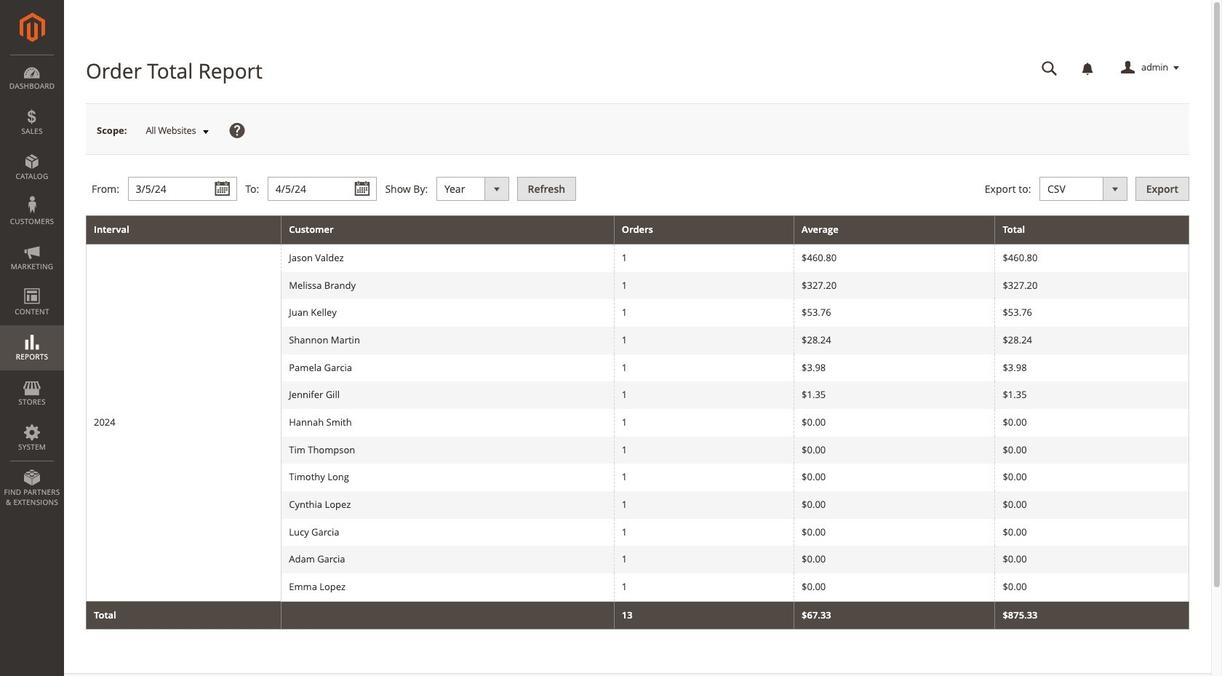Task type: vqa. For each thing, say whether or not it's contained in the screenshot.
Menu Bar
yes



Task type: locate. For each thing, give the bounding box(es) containing it.
menu bar
[[0, 55, 64, 515]]

None text field
[[1032, 55, 1069, 81], [128, 177, 237, 201], [1032, 55, 1069, 81], [128, 177, 237, 201]]

None text field
[[268, 177, 377, 201]]



Task type: describe. For each thing, give the bounding box(es) containing it.
magento admin panel image
[[19, 12, 45, 42]]



